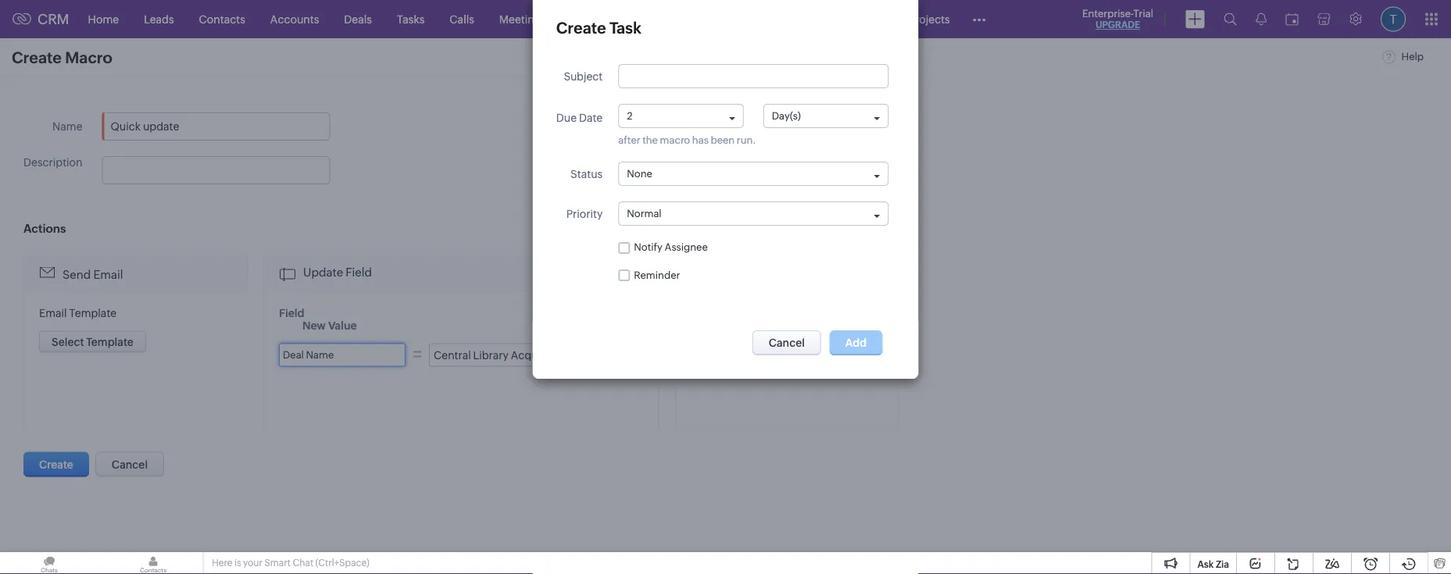 Task type: locate. For each thing, give the bounding box(es) containing it.
tasks link
[[384, 0, 437, 38]]

here is your smart chat (ctrl+space)
[[212, 558, 369, 569]]

cancel button
[[752, 331, 821, 356], [95, 452, 164, 477]]

leads
[[144, 13, 174, 25]]

add
[[769, 333, 789, 344], [845, 337, 867, 349]]

0 horizontal spatial field
[[279, 307, 304, 319]]

chats image
[[0, 553, 98, 574]]

1 horizontal spatial add
[[845, 337, 867, 349]]

cancel
[[769, 337, 805, 349], [112, 458, 148, 471]]

email right send
[[93, 268, 123, 281]]

projects link
[[896, 0, 963, 38]]

home link
[[75, 0, 131, 38]]

deals
[[344, 13, 372, 25]]

subject
[[564, 70, 603, 82]]

0 horizontal spatial task
[[610, 19, 641, 37]]

0 vertical spatial cancel
[[769, 337, 805, 349]]

create macro
[[12, 48, 112, 66]]

None button
[[39, 331, 146, 353]]

ask
[[1198, 559, 1214, 570]]

create for create
[[39, 458, 73, 471]]

field right the update
[[346, 265, 372, 279]]

email left template on the bottom left of page
[[39, 307, 67, 319]]

0 horizontal spatial add
[[769, 333, 789, 344]]

1 vertical spatial field
[[279, 307, 304, 319]]

due date
[[556, 112, 603, 124]]

status
[[571, 168, 603, 180]]

new
[[302, 319, 326, 332]]

name right deal
[[306, 349, 334, 361]]

due
[[556, 112, 577, 124]]

cancel right 'create' button
[[112, 458, 148, 471]]

create task
[[556, 19, 641, 37]]

crm
[[38, 11, 69, 27]]

+
[[762, 333, 767, 344]]

meetings
[[499, 13, 546, 25]]

create for create task
[[556, 19, 606, 37]]

projects
[[909, 13, 950, 25]]

field
[[346, 265, 372, 279], [279, 307, 304, 319]]

field inside field new value
[[279, 307, 304, 319]]

0 horizontal spatial cancel button
[[95, 452, 164, 477]]

1 horizontal spatial task
[[791, 333, 812, 344]]

reminder
[[634, 270, 680, 281]]

been
[[711, 134, 735, 146]]

run.
[[737, 134, 756, 146]]

meetings link
[[487, 0, 559, 38]]

after
[[618, 134, 640, 146]]

has
[[692, 134, 709, 146]]

1 vertical spatial name
[[306, 349, 334, 361]]

1 vertical spatial cancel button
[[95, 452, 164, 477]]

name up description
[[52, 120, 82, 133]]

0 horizontal spatial email
[[39, 307, 67, 319]]

description
[[23, 156, 82, 169]]

0 vertical spatial field
[[346, 265, 372, 279]]

2 vertical spatial create
[[39, 458, 73, 471]]

notify
[[634, 241, 663, 253]]

cancel right + at the bottom right
[[769, 337, 805, 349]]

accounts link
[[258, 0, 332, 38]]

1 horizontal spatial field
[[346, 265, 372, 279]]

email
[[93, 268, 123, 281], [39, 307, 67, 319]]

1 horizontal spatial cancel button
[[752, 331, 821, 356]]

upgrade
[[1096, 20, 1140, 30]]

tasks
[[397, 13, 425, 25]]

add right + at the bottom right
[[769, 333, 789, 344]]

None text field
[[618, 64, 889, 88], [102, 113, 330, 141], [618, 64, 889, 88], [102, 113, 330, 141]]

cancel button left add button
[[752, 331, 821, 356]]

0 vertical spatial create
[[556, 19, 606, 37]]

1 vertical spatial create
[[12, 48, 62, 66]]

send
[[63, 268, 91, 281]]

create for create macro
[[12, 48, 62, 66]]

name
[[52, 120, 82, 133], [306, 349, 334, 361]]

deal
[[283, 349, 304, 361]]

0 vertical spatial task
[[610, 19, 641, 37]]

help link
[[1382, 51, 1424, 63]]

task
[[610, 19, 641, 37], [791, 333, 812, 344]]

0 horizontal spatial cancel
[[112, 458, 148, 471]]

help
[[1400, 51, 1424, 63]]

smart
[[264, 558, 291, 569]]

chat
[[293, 558, 313, 569]]

update
[[303, 265, 343, 279]]

add right + add task
[[845, 337, 867, 349]]

create
[[556, 19, 606, 37], [12, 48, 62, 66], [39, 458, 73, 471]]

update field
[[303, 265, 372, 279]]

cancel button right 'create' button
[[95, 452, 164, 477]]

create inside button
[[39, 458, 73, 471]]

0 horizontal spatial name
[[52, 120, 82, 133]]

1 vertical spatial task
[[791, 333, 812, 344]]

crm link
[[13, 11, 69, 27]]

field up deal
[[279, 307, 304, 319]]

the
[[643, 134, 658, 146]]

1 horizontal spatial cancel
[[769, 337, 805, 349]]

1 horizontal spatial email
[[93, 268, 123, 281]]

calls
[[450, 13, 474, 25]]

day(s)
[[772, 110, 801, 122]]

None text field
[[102, 156, 330, 184], [429, 343, 583, 367], [102, 156, 330, 184], [429, 343, 583, 367]]

analytics link
[[624, 0, 695, 38]]

0 vertical spatial email
[[93, 268, 123, 281]]

2
[[627, 110, 633, 122]]

+ add task
[[762, 333, 812, 344]]



Task type: describe. For each thing, give the bounding box(es) containing it.
macro
[[65, 48, 112, 66]]

send email
[[63, 268, 123, 281]]

actions
[[23, 222, 66, 236]]

1 vertical spatial cancel
[[112, 458, 148, 471]]

zia
[[1216, 559, 1229, 570]]

add inside button
[[845, 337, 867, 349]]

priority
[[566, 207, 603, 220]]

here
[[212, 558, 232, 569]]

home
[[88, 13, 119, 25]]

deal name
[[283, 349, 334, 361]]

create button
[[23, 452, 89, 477]]

macro
[[660, 134, 690, 146]]

normal
[[627, 208, 662, 220]]

contacts
[[199, 13, 245, 25]]

value
[[328, 319, 357, 332]]

analytics
[[636, 13, 683, 25]]

trial
[[1134, 7, 1154, 19]]

your
[[243, 558, 263, 569]]

is
[[234, 558, 241, 569]]

date
[[579, 112, 603, 124]]

add button
[[830, 331, 883, 356]]

calls link
[[437, 0, 487, 38]]

0 vertical spatial cancel button
[[752, 331, 821, 356]]

template
[[69, 307, 117, 319]]

enterprise-
[[1082, 7, 1134, 19]]

assignee
[[665, 241, 708, 253]]

(ctrl+space)
[[315, 558, 369, 569]]

field new value
[[279, 307, 357, 332]]

none
[[627, 168, 652, 180]]

ask zia
[[1198, 559, 1229, 570]]

reports link
[[559, 0, 624, 38]]

after the macro has been run.
[[618, 134, 756, 146]]

email template
[[39, 307, 117, 319]]

1 horizontal spatial name
[[306, 349, 334, 361]]

notify assignee
[[634, 241, 708, 253]]

reports
[[571, 13, 611, 25]]

enterprise-trial upgrade
[[1082, 7, 1154, 30]]

accounts
[[270, 13, 319, 25]]

leads link
[[131, 0, 186, 38]]

deals link
[[332, 0, 384, 38]]

0 vertical spatial name
[[52, 120, 82, 133]]

1 vertical spatial email
[[39, 307, 67, 319]]

contacts image
[[104, 553, 202, 574]]

contacts link
[[186, 0, 258, 38]]



Task type: vqa. For each thing, say whether or not it's contained in the screenshot.
Tara corresponding to Book Exchange
no



